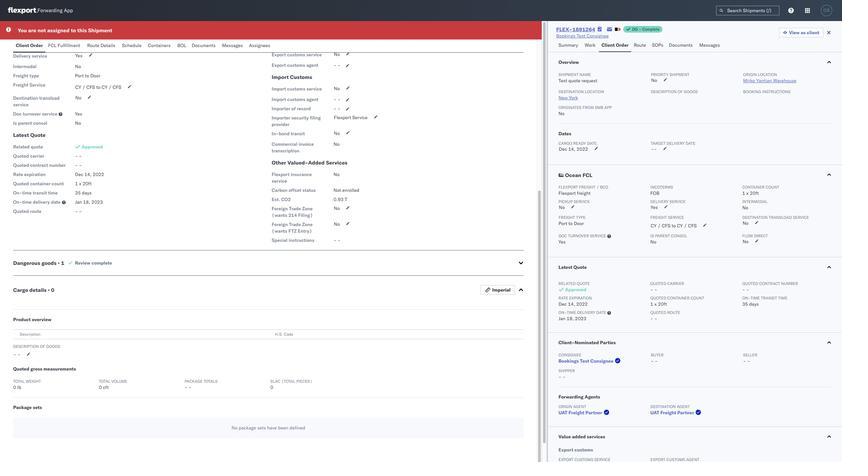 Task type: vqa. For each thing, say whether or not it's contained in the screenshot.
Nov
no



Task type: locate. For each thing, give the bounding box(es) containing it.
test
[[577, 33, 586, 39], [559, 78, 568, 84], [581, 358, 590, 364]]

container up on-time transit time
[[30, 181, 50, 187]]

forwarding up not
[[38, 7, 63, 14]]

0 vertical spatial delivery service
[[13, 53, 47, 59]]

1 total from the left
[[13, 379, 25, 384]]

count right container
[[766, 185, 780, 190]]

request
[[582, 78, 598, 84]]

2 partner from the left
[[678, 410, 695, 416]]

1 vertical spatial doc turnover service
[[559, 233, 607, 238]]

1 uat freight partner link from the left
[[559, 410, 611, 416]]

2 importer from the top
[[272, 115, 291, 121]]

20ft down container
[[750, 190, 760, 196]]

client right the work button in the top of the page
[[602, 42, 615, 48]]

0 horizontal spatial parent
[[18, 120, 32, 126]]

client
[[602, 42, 615, 48], [16, 42, 29, 48]]

1 vertical spatial 2022
[[93, 172, 104, 177]]

0
[[51, 287, 54, 293], [13, 385, 16, 390], [99, 385, 102, 390], [271, 385, 273, 390]]

2 import from the top
[[272, 86, 286, 92]]

quoted up quoted container count 1 x 20ft
[[651, 281, 667, 286]]

contract for quoted contract number
[[30, 162, 48, 168]]

1 horizontal spatial number
[[782, 281, 799, 286]]

1 uat freight partner from the left
[[559, 410, 603, 416]]

carrier for quoted carrier - -
[[668, 281, 685, 286]]

pickup down you
[[13, 42, 28, 48]]

origin for origin location mirko yantian warehouse
[[744, 72, 757, 77]]

on- inside on-time transit time 35 days
[[743, 296, 751, 301]]

flexport for flexport insurance service
[[272, 172, 290, 177]]

client-
[[559, 340, 575, 346]]

days
[[82, 190, 92, 196], [750, 301, 760, 307]]

2 uat from the left
[[651, 410, 660, 416]]

carrier up quoted container count 1 x 20ft
[[668, 281, 685, 286]]

route inside quoted route - -
[[668, 310, 681, 315]]

0 vertical spatial fcl
[[48, 42, 57, 48]]

0 vertical spatial x
[[79, 181, 81, 187]]

app right smb in the top right of the page
[[605, 105, 612, 110]]

export down value in the right bottom of the page
[[559, 447, 574, 453]]

importer for importer security filing provider
[[272, 115, 291, 121]]

1 horizontal spatial days
[[750, 301, 760, 307]]

transit for on-time transit time 35 days
[[762, 296, 778, 301]]

1 horizontal spatial latest
[[559, 264, 573, 270]]

delivery service down incoterms fob
[[651, 199, 686, 204]]

2023
[[92, 199, 103, 205], [575, 316, 587, 322]]

quoted down 'quoted carrier - -'
[[651, 296, 667, 301]]

uat freight partner link for destination
[[651, 410, 703, 416]]

1 vertical spatial parent
[[656, 233, 671, 238]]

0 horizontal spatial consol
[[33, 120, 47, 126]]

bookings test consignee link
[[557, 33, 609, 39], [559, 358, 623, 364]]

agent
[[307, 62, 319, 68], [307, 96, 319, 102], [574, 404, 587, 409], [677, 404, 690, 409]]

transload inside destination transload service
[[39, 95, 60, 101]]

carrier for quoted carrier
[[30, 153, 44, 159]]

number up on-time transit time 35 days
[[782, 281, 799, 286]]

0 horizontal spatial related
[[13, 144, 30, 150]]

1 vertical spatial delivery
[[651, 199, 669, 204]]

export for export customs
[[272, 40, 289, 46]]

consignee up work
[[587, 33, 609, 39]]

fcl inside ocean fcl button
[[583, 172, 593, 178]]

client order button right work
[[599, 39, 632, 52]]

x inside the container count 1 x 20ft
[[747, 190, 749, 196]]

20ft up 35 days
[[83, 181, 92, 187]]

assignees button
[[247, 40, 274, 52]]

carrier up quoted contract number
[[30, 153, 44, 159]]

uat freight partner link for origin
[[559, 410, 611, 416]]

1 horizontal spatial port
[[559, 221, 568, 226]]

x inside quoted container count 1 x 20ft
[[655, 301, 657, 307]]

type for freight type
[[30, 73, 39, 79]]

intermodal for intermodal no
[[743, 199, 768, 204]]

0 vertical spatial of
[[678, 89, 683, 94]]

review
[[75, 260, 90, 266]]

origin inside 'origin location mirko yantian warehouse'
[[744, 72, 757, 77]]

0 vertical spatial pickup
[[13, 42, 28, 48]]

1 vertical spatial latest quote
[[559, 264, 587, 270]]

trade inside foreign trade zone (wants ftz entry)
[[289, 222, 301, 227]]

target
[[651, 141, 666, 146]]

in-bond transit
[[272, 131, 305, 137]]

customs down export customs service
[[287, 62, 305, 68]]

0 vertical spatial trade
[[289, 206, 301, 212]]

package inside 'package totals - -'
[[185, 379, 203, 384]]

time
[[22, 190, 32, 196], [48, 190, 58, 196], [22, 199, 32, 205], [751, 296, 761, 301], [779, 296, 788, 301], [567, 310, 577, 315]]

client order
[[602, 42, 629, 48], [16, 42, 43, 48]]

total for lb
[[13, 379, 25, 384]]

0 right details
[[51, 287, 54, 293]]

2 customs from the top
[[290, 74, 312, 80]]

total up cft
[[99, 379, 110, 384]]

provider
[[272, 121, 290, 127]]

quoted inside quoted route - -
[[651, 310, 667, 315]]

• for goods
[[58, 260, 60, 266]]

location for york
[[585, 89, 605, 94]]

cy / cfs to cy / cfs
[[75, 84, 121, 90], [651, 223, 697, 229]]

flexport. image
[[8, 7, 38, 14]]

1 vertical spatial description
[[20, 332, 40, 337]]

1 horizontal spatial is
[[651, 233, 655, 238]]

client order right the work button in the top of the page
[[602, 42, 629, 48]]

totals
[[204, 379, 218, 384]]

location inside the destination location new york
[[585, 89, 605, 94]]

1 inside the container count 1 x 20ft
[[743, 190, 746, 196]]

bookings test consignee down 1891264
[[557, 33, 609, 39]]

package down lb
[[13, 405, 32, 411]]

1 horizontal spatial route
[[668, 310, 681, 315]]

1 horizontal spatial on-time delivery date
[[559, 310, 607, 315]]

cy / cfs to cy / cfs down port to door
[[75, 84, 121, 90]]

bookings down the flex-
[[557, 33, 576, 39]]

quoted down quoted container count 1 x 20ft
[[651, 310, 667, 315]]

fcl down assigned
[[48, 42, 57, 48]]

ocean
[[566, 172, 582, 178]]

1 horizontal spatial package
[[185, 379, 203, 384]]

rate inside quoted contract number - - rate expiration dec 14, 2022
[[559, 296, 569, 301]]

customs
[[287, 52, 305, 58], [287, 62, 305, 68], [287, 86, 306, 92], [287, 96, 306, 102], [575, 447, 594, 453]]

(wants inside "foreign trade zone (wants 214 filing)"
[[272, 212, 288, 218]]

- -
[[334, 62, 341, 68], [334, 96, 341, 102], [334, 106, 341, 112], [75, 153, 82, 159], [75, 162, 82, 168], [75, 208, 82, 214], [334, 237, 341, 243], [13, 352, 20, 358]]

door inside freight type port to door
[[574, 221, 584, 226]]

1 vertical spatial sets
[[257, 425, 266, 431]]

transit for in-bond transit
[[291, 131, 305, 137]]

count inside quoted container count 1 x 20ft
[[691, 296, 705, 301]]

of down shipment
[[678, 89, 683, 94]]

description of goods down priority shipment
[[651, 89, 698, 94]]

service
[[30, 82, 45, 88], [353, 115, 368, 120], [669, 215, 685, 220]]

customs up export customs service
[[290, 40, 312, 46]]

delivery down on-time transit time
[[33, 199, 50, 205]]

quoted container count 1 x 20ft
[[651, 296, 705, 307]]

pickup
[[13, 42, 28, 48], [559, 199, 573, 204]]

shipment down overview
[[559, 72, 579, 77]]

dec 14, 2022 down cargo ready date at top right
[[559, 146, 589, 152]]

partner
[[586, 410, 603, 416], [678, 410, 695, 416]]

trade inside "foreign trade zone (wants 214 filing)"
[[289, 206, 301, 212]]

foreign inside foreign trade zone (wants ftz entry)
[[272, 222, 288, 227]]

0 vertical spatial shipment
[[88, 27, 112, 34]]

parent inside is parent consol no
[[656, 233, 671, 238]]

parties
[[601, 340, 616, 346]]

1 vertical spatial •
[[48, 287, 50, 293]]

export customs
[[559, 447, 594, 453]]

1 horizontal spatial app
[[605, 105, 612, 110]]

1 (wants from the top
[[272, 212, 288, 218]]

commercial invoice transcription
[[272, 141, 314, 154]]

quoted for quoted contract number
[[13, 162, 29, 168]]

client order for right client order button
[[602, 42, 629, 48]]

partner for origin agent
[[586, 410, 603, 416]]

agent down export customs service
[[307, 62, 319, 68]]

goods
[[684, 89, 698, 94], [42, 260, 57, 266], [46, 344, 60, 349]]

0 horizontal spatial expiration
[[24, 172, 46, 177]]

0 vertical spatial latest quote
[[13, 132, 45, 138]]

1 horizontal spatial parent
[[656, 233, 671, 238]]

origin agent
[[559, 404, 587, 409]]

pickup service
[[13, 42, 44, 48], [559, 199, 590, 204]]

0 vertical spatial dec
[[559, 146, 568, 152]]

route left details
[[87, 42, 99, 48]]

0 vertical spatial forwarding
[[38, 7, 63, 14]]

trade for ftz
[[289, 222, 301, 227]]

uat for origin
[[559, 410, 568, 416]]

1 vertical spatial on-time delivery date
[[559, 310, 607, 315]]

location inside 'origin location mirko yantian warehouse'
[[759, 72, 778, 77]]

freight
[[580, 185, 596, 190], [577, 190, 591, 196]]

on-
[[13, 190, 22, 196], [13, 199, 22, 205], [743, 296, 751, 301], [559, 310, 567, 315]]

0 horizontal spatial location
[[585, 89, 605, 94]]

latest inside latest quote button
[[559, 264, 573, 270]]

customs up import customs service
[[290, 74, 312, 80]]

quoted inside quoted container count 1 x 20ft
[[651, 296, 667, 301]]

0 horizontal spatial cargo
[[13, 287, 28, 293]]

jan 18, 2023 down 35 days
[[75, 199, 103, 205]]

1 vertical spatial latest
[[559, 264, 573, 270]]

1 horizontal spatial 2023
[[575, 316, 587, 322]]

trade up ftz
[[289, 222, 301, 227]]

est. co2
[[272, 197, 291, 202]]

details
[[101, 42, 115, 48]]

1 inside quoted container count 1 x 20ft
[[651, 301, 654, 307]]

1 vertical spatial related quote
[[559, 281, 590, 286]]

jan 18, 2023
[[75, 199, 103, 205], [559, 316, 587, 322]]

0 horizontal spatial container
[[30, 181, 50, 187]]

location up mirko yantian warehouse link
[[759, 72, 778, 77]]

1 vertical spatial service
[[353, 115, 368, 120]]

review complete
[[75, 260, 112, 266]]

1 customs from the top
[[290, 40, 312, 46]]

0 vertical spatial destination transload service
[[13, 95, 60, 108]]

0 vertical spatial turnover
[[23, 111, 41, 117]]

foreign trade zone (wants ftz entry)
[[272, 222, 313, 234]]

1 horizontal spatial doc
[[559, 233, 568, 238]]

expiration
[[24, 172, 46, 177], [570, 296, 593, 301]]

intermodal down the container count 1 x 20ft
[[743, 199, 768, 204]]

1 vertical spatial shipment
[[559, 72, 579, 77]]

documents up "overview" button at the top right of page
[[670, 42, 693, 48]]

0 horizontal spatial latest quote
[[13, 132, 45, 138]]

consol inside is parent consol no
[[672, 233, 688, 238]]

intermodal up freight type
[[13, 64, 36, 69]]

1 horizontal spatial origin
[[744, 72, 757, 77]]

details
[[29, 287, 47, 293]]

turnover down freight type port to door
[[569, 233, 589, 238]]

doc turnover service up is parent consol
[[13, 111, 57, 117]]

originates
[[559, 105, 582, 110]]

os
[[824, 8, 830, 13]]

not
[[334, 187, 341, 193]]

quoted up on-time transit time 35 days
[[743, 281, 759, 286]]

1 horizontal spatial uat freight partner link
[[651, 410, 703, 416]]

importer inside importer security filing provider
[[272, 115, 291, 121]]

ftz
[[289, 228, 297, 234]]

doc up is parent consol
[[13, 111, 22, 117]]

0 vertical spatial importer
[[272, 106, 291, 112]]

1 horizontal spatial cy / cfs to cy / cfs
[[651, 223, 697, 229]]

container inside quoted container count 1 x 20ft
[[668, 296, 690, 301]]

client order down are
[[16, 42, 43, 48]]

container for quoted container count
[[30, 181, 50, 187]]

not
[[38, 27, 46, 34]]

• for details
[[48, 287, 50, 293]]

1 vertical spatial 20ft
[[750, 190, 760, 196]]

-
[[639, 27, 642, 32], [334, 62, 337, 68], [338, 62, 341, 68], [334, 96, 337, 102], [338, 96, 341, 102], [334, 106, 337, 112], [338, 106, 341, 112], [652, 146, 655, 152], [655, 146, 657, 152], [75, 153, 78, 159], [79, 153, 82, 159], [75, 162, 78, 168], [79, 162, 82, 168], [75, 208, 78, 214], [79, 208, 82, 214], [334, 237, 337, 243], [338, 237, 341, 243], [651, 287, 654, 293], [655, 287, 658, 293], [743, 287, 746, 293], [747, 287, 750, 293], [651, 316, 654, 322], [655, 316, 658, 322], [13, 352, 16, 358], [18, 352, 20, 358], [651, 358, 654, 364], [655, 358, 658, 364], [744, 358, 747, 364], [748, 358, 751, 364], [559, 374, 562, 380], [563, 374, 566, 380], [185, 385, 188, 390], [189, 385, 192, 390]]

uat freight partner for origin
[[559, 410, 603, 416]]

consignee down "client-"
[[559, 353, 582, 358]]

0 vertical spatial freight service
[[13, 82, 45, 88]]

consignee down parties
[[591, 358, 614, 364]]

0 horizontal spatial doc turnover service
[[13, 111, 57, 117]]

zone up filing)
[[302, 206, 313, 212]]

carrier inside 'quoted carrier - -'
[[668, 281, 685, 286]]

app up you are not assigned to this shipment
[[64, 7, 73, 14]]

type inside freight type port to door
[[577, 215, 586, 220]]

3 import from the top
[[272, 96, 286, 102]]

foreign down est. co2 at left top
[[272, 206, 288, 212]]

route for quoted route
[[30, 208, 41, 214]]

dec inside quoted contract number - - rate expiration dec 14, 2022
[[559, 301, 567, 307]]

assigned
[[47, 27, 70, 34]]

origin down forwarding agents
[[559, 404, 573, 409]]

jan 18, 2023 up "client-"
[[559, 316, 587, 322]]

2 foreign from the top
[[272, 222, 288, 227]]

route details button
[[85, 40, 120, 52]]

order left "route" button
[[616, 42, 629, 48]]

2 uat freight partner link from the left
[[651, 410, 703, 416]]

is
[[13, 120, 17, 126], [651, 233, 655, 238]]

0 horizontal spatial total
[[13, 379, 25, 384]]

export for export customs service
[[272, 52, 286, 58]]

jan up "client-"
[[559, 316, 566, 322]]

export for export customs
[[559, 447, 574, 453]]

foreign for foreign trade zone (wants ftz entry)
[[272, 222, 288, 227]]

2 total from the left
[[99, 379, 110, 384]]

bond
[[279, 131, 290, 137]]

pickup service down flexport freight / bco flexport freight
[[559, 199, 590, 204]]

•
[[58, 260, 60, 266], [48, 287, 50, 293]]

on-time delivery date
[[13, 199, 60, 205], [559, 310, 607, 315]]

quote
[[30, 132, 45, 138], [574, 264, 587, 270]]

0 horizontal spatial carrier
[[30, 153, 44, 159]]

1 down container
[[743, 190, 746, 196]]

customs for export customs
[[575, 447, 594, 453]]

foreign up special
[[272, 222, 288, 227]]

(wants
[[272, 212, 288, 218], [272, 228, 288, 234]]

0 vertical spatial location
[[759, 72, 778, 77]]

quoted for quoted contract number - - rate expiration dec 14, 2022
[[743, 281, 759, 286]]

package sets
[[13, 405, 42, 411]]

1 zone from the top
[[302, 206, 313, 212]]

1 vertical spatial transit
[[33, 190, 47, 196]]

uat freight partner down destination agent
[[651, 410, 695, 416]]

delivery up nominated
[[578, 310, 596, 315]]

0 horizontal spatial rate
[[13, 172, 23, 177]]

foreign inside "foreign trade zone (wants 214 filing)"
[[272, 206, 288, 212]]

0 vertical spatial parent
[[18, 120, 32, 126]]

shipment
[[88, 27, 112, 34], [559, 72, 579, 77]]

2 vertical spatial 14,
[[568, 301, 576, 307]]

quoted for quoted container count 1 x 20ft
[[651, 296, 667, 301]]

origin up the mirko
[[744, 72, 757, 77]]

test down 1891264
[[577, 33, 586, 39]]

1 foreign from the top
[[272, 206, 288, 212]]

1 vertical spatial type
[[577, 215, 586, 220]]

1 partner from the left
[[586, 410, 603, 416]]

jan down 35 days
[[75, 199, 82, 205]]

slac (total pieces) 0
[[271, 379, 313, 390]]

on-time transit time
[[13, 190, 58, 196]]

1 vertical spatial import
[[272, 86, 286, 92]]

quoted for quoted gross measurements
[[13, 366, 29, 372]]

description down priority at the top right of the page
[[651, 89, 677, 94]]

1 up 35 days
[[75, 181, 78, 187]]

1 import from the top
[[272, 74, 289, 80]]

foreign trade zone (wants 214 filing)
[[272, 206, 313, 218]]

forwarding up origin agent
[[559, 394, 584, 400]]

0 horizontal spatial 18,
[[83, 199, 90, 205]]

2 vertical spatial quote
[[577, 281, 590, 286]]

ocean fcl button
[[548, 165, 843, 185]]

quoted inside 'quoted carrier - -'
[[651, 281, 667, 286]]

1 horizontal spatial total
[[99, 379, 110, 384]]

0 horizontal spatial partner
[[586, 410, 603, 416]]

warehouse
[[774, 78, 797, 84]]

cargo for cargo details • 0
[[13, 287, 28, 293]]

delivery up freight type
[[13, 53, 31, 59]]

0 vertical spatial related quote
[[13, 144, 43, 150]]

20ft up quoted route - -
[[659, 301, 668, 307]]

bookings test consignee link up work
[[557, 33, 609, 39]]

buyer
[[651, 353, 664, 358]]

cargo
[[559, 141, 573, 146], [13, 287, 28, 293]]

0 horizontal spatial is
[[13, 120, 17, 126]]

1 importer from the top
[[272, 106, 291, 112]]

documents button up "overview" button at the top right of page
[[667, 39, 697, 52]]

1 horizontal spatial sets
[[257, 425, 266, 431]]

2023 down 35 days
[[92, 199, 103, 205]]

1 horizontal spatial 20ft
[[659, 301, 668, 307]]

0 vertical spatial transload
[[39, 95, 60, 101]]

app inside originates from smb app no
[[605, 105, 612, 110]]

18, down 35 days
[[83, 199, 90, 205]]

transit inside on-time transit time 35 days
[[762, 296, 778, 301]]

0 horizontal spatial days
[[82, 190, 92, 196]]

0 vertical spatial jan 18, 2023
[[75, 199, 103, 205]]

delivery down "fob"
[[651, 199, 669, 204]]

quoted inside quoted contract number - - rate expiration dec 14, 2022
[[743, 281, 759, 286]]

package
[[239, 425, 256, 431]]

0 horizontal spatial transit
[[33, 190, 47, 196]]

filing)
[[298, 212, 313, 218]]

0 horizontal spatial package
[[13, 405, 32, 411]]

contract inside quoted contract number - - rate expiration dec 14, 2022
[[760, 281, 781, 286]]

2 zone from the top
[[302, 222, 313, 227]]

(wants inside foreign trade zone (wants ftz entry)
[[272, 228, 288, 234]]

package for package sets
[[13, 405, 32, 411]]

partner down agents
[[586, 410, 603, 416]]

uat freight partner for destination
[[651, 410, 695, 416]]

quoted carrier - -
[[651, 281, 685, 293]]

0 vertical spatial •
[[58, 260, 60, 266]]

bookings test consignee down nominated
[[559, 358, 614, 364]]

messages button up "overview" button at the top right of page
[[697, 39, 724, 52]]

x up quoted route - -
[[655, 301, 657, 307]]

2023 up nominated
[[575, 316, 587, 322]]

quoted for quoted carrier
[[13, 153, 29, 159]]

contract up on-time transit time 35 days
[[760, 281, 781, 286]]

total up lb
[[13, 379, 25, 384]]

export customs agent
[[272, 62, 319, 68]]

cy
[[75, 84, 81, 90], [102, 84, 108, 90], [651, 223, 657, 229], [678, 223, 683, 229]]

expiration inside quoted contract number - - rate expiration dec 14, 2022
[[570, 296, 593, 301]]

type for freight type port to door
[[577, 215, 586, 220]]

not enrolled
[[334, 187, 360, 193]]

2022 inside quoted contract number - - rate expiration dec 14, 2022
[[577, 301, 588, 307]]

2 horizontal spatial count
[[766, 185, 780, 190]]

number inside quoted contract number - - rate expiration dec 14, 2022
[[782, 281, 799, 286]]

2 vertical spatial service
[[669, 215, 685, 220]]

uat freight partner
[[559, 410, 603, 416], [651, 410, 695, 416]]

import down export customs agent
[[272, 74, 289, 80]]

route
[[30, 208, 41, 214], [668, 310, 681, 315]]

related
[[13, 144, 30, 150], [559, 281, 576, 286]]

zone inside "foreign trade zone (wants 214 filing)"
[[302, 206, 313, 212]]

destination transload service up direct
[[743, 215, 810, 220]]

destination
[[559, 89, 584, 94], [13, 95, 38, 101], [743, 215, 768, 220], [651, 404, 676, 409]]

2 (wants from the top
[[272, 228, 288, 234]]

flexport inside flexport insurance service
[[272, 172, 290, 177]]

1 vertical spatial doc
[[559, 233, 568, 238]]

description up gross
[[13, 344, 39, 349]]

quoted down quoted carrier
[[13, 162, 29, 168]]

trade for 214
[[289, 206, 301, 212]]

is inside is parent consol no
[[651, 233, 655, 238]]

client order for client order button to the left
[[16, 42, 43, 48]]

customs up export customs agent
[[287, 52, 305, 58]]

location for yantian
[[759, 72, 778, 77]]

1 horizontal spatial container
[[668, 296, 690, 301]]

0 vertical spatial 2023
[[92, 199, 103, 205]]

work
[[585, 42, 596, 48]]

origin for origin agent
[[559, 404, 573, 409]]

1 up quoted route - -
[[651, 301, 654, 307]]

sets left have
[[257, 425, 266, 431]]

route down on-time transit time
[[30, 208, 41, 214]]

dec 14, 2022 up 1 x 20ft
[[75, 172, 104, 177]]

type
[[30, 73, 39, 79], [577, 215, 586, 220]]

imperial button
[[481, 285, 516, 295]]

quoted for quoted route - -
[[651, 310, 667, 315]]

package left totals
[[185, 379, 203, 384]]

0 horizontal spatial app
[[64, 7, 73, 14]]

you are not assigned to this shipment
[[18, 27, 112, 34]]

cfs
[[86, 84, 95, 90], [113, 84, 121, 90], [662, 223, 671, 229], [689, 223, 697, 229]]

1 trade from the top
[[289, 206, 301, 212]]

1 vertical spatial carrier
[[668, 281, 685, 286]]

test down nominated
[[581, 358, 590, 364]]

description
[[651, 89, 677, 94], [20, 332, 40, 337], [13, 344, 39, 349]]

2 trade from the top
[[289, 222, 301, 227]]

destination inside destination transload service
[[13, 95, 38, 101]]

1 uat from the left
[[559, 410, 568, 416]]

0 horizontal spatial pickup service
[[13, 42, 44, 48]]

1 horizontal spatial type
[[577, 215, 586, 220]]

2 uat freight partner from the left
[[651, 410, 695, 416]]

app
[[64, 7, 73, 14], [605, 105, 612, 110]]

client order button
[[599, 39, 632, 52], [13, 40, 46, 52]]

contract up the rate expiration
[[30, 162, 48, 168]]

destination transload service up is parent consol
[[13, 95, 60, 108]]

zone inside foreign trade zone (wants ftz entry)
[[302, 222, 313, 227]]



Task type: describe. For each thing, give the bounding box(es) containing it.
container count 1 x 20ft
[[743, 185, 780, 196]]

1 horizontal spatial client order button
[[599, 39, 632, 52]]

0 horizontal spatial pickup
[[13, 42, 28, 48]]

0 inside slac (total pieces) 0
[[271, 385, 273, 390]]

0 horizontal spatial client order button
[[13, 40, 46, 52]]

zone for foreign trade zone (wants ftz entry)
[[302, 222, 313, 227]]

1 horizontal spatial documents button
[[667, 39, 697, 52]]

0 vertical spatial 2022
[[577, 146, 589, 152]]

added
[[308, 159, 325, 166]]

is parent consol no
[[651, 233, 688, 245]]

quoted route
[[13, 208, 41, 214]]

valued-
[[288, 159, 308, 166]]

shipment name test quote request
[[559, 72, 598, 84]]

origin location mirko yantian warehouse
[[744, 72, 797, 84]]

os button
[[820, 3, 835, 18]]

other
[[272, 159, 286, 166]]

intermodal for intermodal
[[13, 64, 36, 69]]

seller
[[744, 353, 758, 358]]

forwarding agents
[[559, 394, 601, 400]]

1 vertical spatial goods
[[42, 260, 57, 266]]

quoted container count
[[13, 181, 64, 187]]

number for quoted contract number
[[49, 162, 66, 168]]

freight inside freight type port to door
[[559, 215, 576, 220]]

2 vertical spatial consignee
[[591, 358, 614, 364]]

parent for is parent consol
[[18, 120, 32, 126]]

is parent consol
[[13, 120, 47, 126]]

quote inside shipment name test quote request
[[569, 78, 581, 84]]

direct
[[755, 233, 769, 238]]

total weight
[[13, 379, 41, 384]]

port inside freight type port to door
[[559, 221, 568, 226]]

1 vertical spatial cy / cfs to cy / cfs
[[651, 223, 697, 229]]

(wants for foreign trade zone (wants 214 filing)
[[272, 212, 288, 218]]

import for import customs agent
[[272, 96, 286, 102]]

1 horizontal spatial delivery
[[578, 310, 596, 315]]

forwarding for forwarding app
[[38, 7, 63, 14]]

parent for is parent consol no
[[656, 233, 671, 238]]

0 vertical spatial 18,
[[83, 199, 90, 205]]

0 horizontal spatial sets
[[33, 405, 42, 411]]

importer for importer of record
[[272, 106, 291, 112]]

defined
[[290, 425, 306, 431]]

0 vertical spatial description
[[651, 89, 677, 94]]

export customs service
[[272, 52, 322, 58]]

dg - complete
[[633, 27, 660, 32]]

mirko yantian warehouse link
[[744, 78, 797, 84]]

view as client button
[[779, 28, 824, 38]]

invoice
[[299, 141, 314, 147]]

20ft inside the container count 1 x 20ft
[[750, 190, 760, 196]]

have
[[267, 425, 277, 431]]

1 horizontal spatial client
[[602, 42, 615, 48]]

1 vertical spatial freight
[[577, 190, 591, 196]]

1 vertical spatial quote
[[31, 144, 43, 150]]

name
[[580, 72, 592, 77]]

are
[[28, 27, 36, 34]]

1 vertical spatial bookings test consignee
[[559, 358, 614, 364]]

count for quoted container count 1 x 20ft
[[691, 296, 705, 301]]

customs for import customs
[[290, 74, 312, 80]]

route for route
[[634, 42, 647, 48]]

1 vertical spatial 18,
[[567, 316, 574, 322]]

yantian
[[757, 78, 773, 84]]

35 days
[[75, 190, 92, 196]]

0 horizontal spatial 2023
[[92, 199, 103, 205]]

freight type port to door
[[559, 215, 586, 226]]

total for cft
[[99, 379, 110, 384]]

no inside intermodal no
[[743, 205, 749, 211]]

transcription
[[272, 148, 300, 154]]

flex-1891264 link
[[557, 26, 596, 33]]

date up ocean fcl button
[[686, 141, 696, 146]]

2 vertical spatial goods
[[46, 344, 60, 349]]

code
[[284, 332, 294, 337]]

2 horizontal spatial service
[[669, 215, 685, 220]]

value added services button
[[548, 427, 843, 447]]

number for quoted contract number - - rate expiration dec 14, 2022
[[782, 281, 799, 286]]

1 horizontal spatial doc turnover service
[[559, 233, 607, 238]]

0 horizontal spatial service
[[30, 82, 45, 88]]

quoted for quoted route
[[13, 208, 29, 214]]

containers
[[148, 42, 171, 48]]

0 vertical spatial test
[[577, 33, 586, 39]]

flexport service
[[334, 115, 368, 120]]

fcl inside fcl fulfillment button
[[48, 42, 57, 48]]

been
[[278, 425, 289, 431]]

0 horizontal spatial quote
[[30, 132, 45, 138]]

0 vertical spatial bookings
[[557, 33, 576, 39]]

complete
[[643, 27, 660, 32]]

1 vertical spatial jan
[[559, 316, 566, 322]]

0 horizontal spatial delivery
[[13, 53, 31, 59]]

dg
[[633, 27, 638, 32]]

1 horizontal spatial of
[[292, 106, 296, 112]]

volume
[[111, 379, 127, 384]]

route button
[[632, 39, 650, 52]]

0 vertical spatial related
[[13, 144, 30, 150]]

0 vertical spatial door
[[90, 73, 100, 79]]

latest quote inside button
[[559, 264, 587, 270]]

214
[[289, 212, 297, 218]]

cargo ready date
[[559, 141, 597, 146]]

0 vertical spatial approved
[[82, 144, 103, 150]]

count inside the container count 1 x 20ft
[[766, 185, 780, 190]]

1 vertical spatial delivery service
[[651, 199, 686, 204]]

customs for export customs
[[290, 40, 312, 46]]

flex-
[[557, 26, 573, 33]]

0 horizontal spatial freight service
[[13, 82, 45, 88]]

import for import customs service
[[272, 86, 286, 92]]

flow direct
[[743, 233, 769, 238]]

total volume
[[99, 379, 127, 384]]

quoted contract number
[[13, 162, 66, 168]]

carbon offset status
[[272, 187, 316, 193]]

20ft inside quoted container count 1 x 20ft
[[659, 301, 668, 307]]

0 horizontal spatial order
[[30, 42, 43, 48]]

0.93
[[334, 197, 344, 202]]

(total
[[282, 379, 296, 384]]

0 vertical spatial port
[[75, 73, 84, 79]]

export for export customs agent
[[272, 62, 286, 68]]

route for quoted route - -
[[668, 310, 681, 315]]

services
[[587, 434, 606, 440]]

0 left lb
[[13, 385, 16, 390]]

route for route details
[[87, 42, 99, 48]]

14, inside quoted contract number - - rate expiration dec 14, 2022
[[568, 301, 576, 307]]

transit for on-time transit time
[[33, 190, 47, 196]]

0 vertical spatial consignee
[[587, 33, 609, 39]]

forwarding app link
[[8, 7, 73, 14]]

1 horizontal spatial transload
[[769, 215, 793, 220]]

1 vertical spatial related
[[559, 281, 576, 286]]

flexport for flexport freight / bco flexport freight
[[559, 185, 578, 190]]

destination location new york
[[559, 89, 605, 101]]

this
[[77, 27, 87, 34]]

0 left cft
[[99, 385, 102, 390]]

carbon
[[272, 187, 288, 193]]

1 vertical spatial approved
[[566, 287, 587, 293]]

days inside on-time transit time 35 days
[[750, 301, 760, 307]]

2 horizontal spatial delivery
[[667, 141, 685, 146]]

uat for destination
[[651, 410, 660, 416]]

sops button
[[650, 39, 667, 52]]

freight type
[[13, 73, 39, 79]]

1 horizontal spatial pickup
[[559, 199, 573, 204]]

2 vertical spatial description
[[13, 344, 39, 349]]

1 vertical spatial 2023
[[575, 316, 587, 322]]

1 vertical spatial 14,
[[84, 172, 92, 177]]

record
[[297, 106, 311, 112]]

containers button
[[145, 40, 175, 52]]

package for package totals - -
[[185, 379, 203, 384]]

1 left review
[[61, 260, 64, 266]]

commercial
[[272, 141, 298, 147]]

customs for import customs agent
[[287, 96, 306, 102]]

0 horizontal spatial messages
[[222, 42, 243, 48]]

0 vertical spatial days
[[82, 190, 92, 196]]

no inside originates from smb app no
[[559, 111, 565, 117]]

you
[[18, 27, 27, 34]]

1 vertical spatial turnover
[[569, 233, 589, 238]]

consol for is parent consol
[[33, 120, 47, 126]]

mirko
[[744, 78, 756, 84]]

0 horizontal spatial description of goods
[[13, 344, 60, 349]]

1 vertical spatial jan 18, 2023
[[559, 316, 587, 322]]

1 horizontal spatial dec 14, 2022
[[559, 146, 589, 152]]

insurance
[[291, 172, 312, 177]]

2 vertical spatial of
[[40, 344, 45, 349]]

agent up record
[[307, 96, 319, 102]]

0 horizontal spatial messages button
[[220, 40, 247, 52]]

35 inside on-time transit time 35 days
[[743, 301, 749, 307]]

contract for quoted contract number - - rate expiration dec 14, 2022
[[760, 281, 781, 286]]

no inside is parent consol no
[[651, 239, 657, 245]]

summary button
[[556, 39, 583, 52]]

summary
[[559, 42, 579, 48]]

overview button
[[548, 52, 843, 72]]

agent up value added services button
[[677, 404, 690, 409]]

1 horizontal spatial related quote
[[559, 281, 590, 286]]

0 horizontal spatial turnover
[[23, 111, 41, 117]]

test inside shipment name test quote request
[[559, 78, 568, 84]]

1 horizontal spatial service
[[353, 115, 368, 120]]

Search Shipments (/) text field
[[717, 6, 780, 15]]

container for quoted container count 1 x 20ft
[[668, 296, 690, 301]]

0 vertical spatial latest
[[13, 132, 29, 138]]

service inside flexport insurance service
[[272, 178, 287, 184]]

buyer - -
[[651, 353, 664, 364]]

0 vertical spatial description of goods
[[651, 89, 698, 94]]

customs for export customs agent
[[287, 62, 305, 68]]

2 vertical spatial test
[[581, 358, 590, 364]]

0 horizontal spatial dec 14, 2022
[[75, 172, 104, 177]]

importer of record
[[272, 106, 311, 112]]

gross
[[30, 366, 42, 372]]

services
[[326, 159, 348, 166]]

lb
[[17, 385, 21, 390]]

assignees
[[249, 42, 270, 48]]

product
[[13, 317, 31, 323]]

consol for is parent consol no
[[672, 233, 688, 238]]

is for is parent consol no
[[651, 233, 655, 238]]

date right ready
[[587, 141, 597, 146]]

0 vertical spatial 14,
[[569, 146, 576, 152]]

1 vertical spatial consignee
[[559, 353, 582, 358]]

is for is parent consol
[[13, 120, 17, 126]]

0 vertical spatial app
[[64, 7, 73, 14]]

0 horizontal spatial documents
[[192, 42, 216, 48]]

shipment inside shipment name test quote request
[[559, 72, 579, 77]]

entry)
[[298, 228, 312, 234]]

flexport for flexport service
[[334, 115, 351, 120]]

package totals - -
[[185, 379, 218, 390]]

sops
[[653, 42, 664, 48]]

count for quoted container count
[[52, 181, 64, 187]]

as
[[801, 30, 806, 36]]

import customs service
[[272, 86, 322, 92]]

quoted for quoted container count
[[13, 181, 29, 187]]

/ inside flexport freight / bco flexport freight
[[597, 185, 600, 190]]

1 vertical spatial bookings test consignee link
[[559, 358, 623, 364]]

0 vertical spatial goods
[[684, 89, 698, 94]]

client-nominated parties button
[[548, 333, 843, 353]]

shipment
[[670, 72, 690, 77]]

1 horizontal spatial delivery
[[651, 199, 669, 204]]

work button
[[583, 39, 599, 52]]

agent down forwarding agents
[[574, 404, 587, 409]]

0 vertical spatial jan
[[75, 199, 82, 205]]

0 vertical spatial 35
[[75, 190, 81, 196]]

1 horizontal spatial messages
[[700, 42, 721, 48]]

0 horizontal spatial delivery service
[[13, 53, 47, 59]]

0 horizontal spatial client
[[16, 42, 29, 48]]

customs for export customs service
[[287, 52, 305, 58]]

0 vertical spatial 20ft
[[83, 181, 92, 187]]

0 horizontal spatial cy / cfs to cy / cfs
[[75, 84, 121, 90]]

value added services
[[559, 434, 606, 440]]

zone for foreign trade zone (wants 214 filing)
[[302, 206, 313, 212]]

date up parties
[[597, 310, 607, 315]]

cargo for cargo ready date
[[559, 141, 573, 146]]

1 vertical spatial bookings
[[559, 358, 579, 364]]

value
[[559, 434, 571, 440]]

date down on-time transit time
[[51, 199, 60, 205]]

t
[[345, 197, 348, 202]]

forwarding for forwarding agents
[[559, 394, 584, 400]]

1 vertical spatial delivery
[[33, 199, 50, 205]]

filing
[[310, 115, 321, 121]]

0 vertical spatial bookings test consignee
[[557, 33, 609, 39]]

(wants for foreign trade zone (wants ftz entry)
[[272, 228, 288, 234]]

quote inside button
[[574, 264, 587, 270]]

foreign for foreign trade zone (wants 214 filing)
[[272, 206, 288, 212]]

cargo details • 0
[[13, 287, 54, 293]]

1 horizontal spatial documents
[[670, 42, 693, 48]]

customs for import customs service
[[287, 86, 306, 92]]

1 horizontal spatial messages button
[[697, 39, 724, 52]]

import for import customs
[[272, 74, 289, 80]]

1 vertical spatial pickup service
[[559, 199, 590, 204]]

0 vertical spatial rate
[[13, 172, 23, 177]]

destination inside the destination location new york
[[559, 89, 584, 94]]

originates from smb app no
[[559, 105, 612, 117]]

0 vertical spatial doc
[[13, 111, 22, 117]]

0 horizontal spatial documents button
[[189, 40, 220, 52]]

1891264
[[573, 26, 596, 33]]

0 vertical spatial pickup service
[[13, 42, 44, 48]]

partner for destination agent
[[678, 410, 695, 416]]

quoted for quoted carrier - -
[[651, 281, 667, 286]]

1 horizontal spatial order
[[616, 42, 629, 48]]

bol button
[[175, 40, 189, 52]]

0 vertical spatial bookings test consignee link
[[557, 33, 609, 39]]

imperial
[[493, 287, 511, 293]]

to inside freight type port to door
[[569, 221, 573, 226]]

--
[[652, 146, 657, 152]]

0 vertical spatial on-time delivery date
[[13, 199, 60, 205]]

1 vertical spatial freight service
[[651, 215, 685, 220]]

service inside destination transload service
[[13, 102, 29, 108]]



